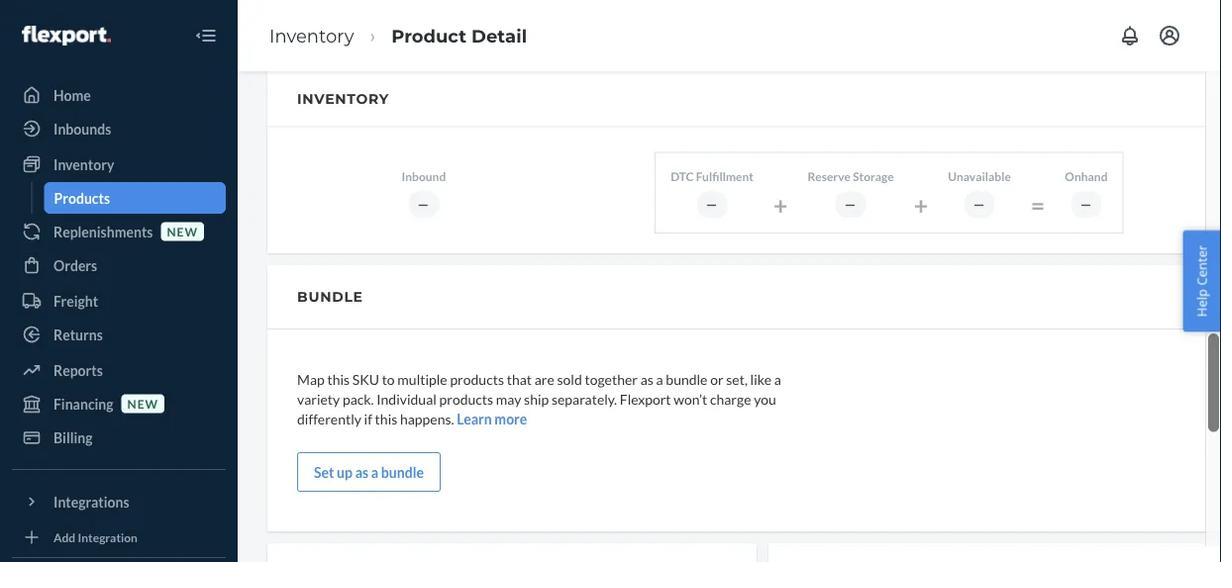 Task type: describe. For each thing, give the bounding box(es) containing it.
learn more button
[[457, 409, 527, 429]]

onhand
[[1065, 169, 1108, 183]]

happens.
[[400, 411, 454, 428]]

1 vertical spatial inventory link
[[12, 149, 226, 180]]

ship
[[524, 391, 549, 408]]

=
[[1031, 190, 1045, 220]]

variety
[[297, 391, 340, 408]]

more
[[495, 411, 527, 428]]

or
[[710, 371, 724, 388]]

orders link
[[12, 250, 226, 281]]

set up as a bundle button
[[297, 453, 441, 492]]

2 horizontal spatial a
[[774, 371, 781, 388]]

products link
[[44, 182, 226, 214]]

returns link
[[12, 319, 226, 351]]

flexport logo image
[[22, 26, 111, 46]]

product detail
[[391, 25, 527, 46]]

freight
[[53, 293, 98, 309]]

billing link
[[12, 422, 226, 454]]

storage
[[853, 169, 894, 183]]

freight link
[[12, 285, 226, 317]]

set,
[[726, 371, 748, 388]]

integration
[[78, 530, 138, 545]]

learn more
[[457, 411, 527, 428]]

detail
[[471, 25, 527, 46]]

like
[[750, 371, 771, 388]]

― for unavailable
[[973, 197, 986, 211]]

1 horizontal spatial a
[[656, 371, 663, 388]]

inbound
[[402, 169, 446, 183]]

inventory link inside the breadcrumbs navigation
[[269, 25, 354, 46]]

to
[[382, 371, 395, 388]]

new for replenishments
[[167, 224, 198, 239]]

add integration link
[[12, 526, 226, 550]]

1 + from the left
[[773, 190, 788, 220]]

as inside the map this sku to multiple products that are sold together as a bundle or set, like a variety pack. individual products may ship separately. flexport won't charge you differently if this happens.
[[640, 371, 653, 388]]

returns
[[53, 326, 103, 343]]

help
[[1193, 289, 1211, 317]]

open notifications image
[[1118, 24, 1142, 48]]

map
[[297, 371, 325, 388]]

separately.
[[552, 391, 617, 408]]

set
[[314, 464, 334, 481]]

home
[[53, 87, 91, 103]]

charge
[[710, 391, 751, 408]]

financing
[[53, 396, 113, 412]]

replenishments
[[53, 223, 153, 240]]

open account menu image
[[1158, 24, 1181, 48]]

pack.
[[343, 391, 374, 408]]

that
[[507, 371, 532, 388]]

as inside button
[[355, 464, 369, 481]]

― for dtc fulfillment
[[706, 197, 719, 211]]

orders
[[53, 257, 97, 274]]

map this sku to multiple products that are sold together as a bundle or set, like a variety pack. individual products may ship separately. flexport won't charge you differently if this happens.
[[297, 371, 781, 428]]

0 vertical spatial products
[[450, 371, 504, 388]]

home link
[[12, 79, 226, 111]]

integrations button
[[12, 486, 226, 518]]

integrations
[[53, 494, 129, 511]]

help center button
[[1183, 230, 1221, 332]]



Task type: locate. For each thing, give the bounding box(es) containing it.
you
[[754, 391, 776, 408]]

differently
[[297, 411, 361, 428]]

1 horizontal spatial as
[[640, 371, 653, 388]]

― down the dtc fulfillment
[[706, 197, 719, 211]]

4 ― from the left
[[973, 197, 986, 211]]

a
[[656, 371, 663, 388], [774, 371, 781, 388], [371, 464, 378, 481]]

1 horizontal spatial +
[[914, 190, 928, 220]]

0 horizontal spatial a
[[371, 464, 378, 481]]

― for reserve storage
[[844, 197, 857, 211]]

reserve
[[808, 169, 851, 183]]

reserve storage
[[808, 169, 894, 183]]

new for financing
[[127, 397, 159, 411]]

products
[[54, 190, 110, 206]]

add integration
[[53, 530, 138, 545]]

3 ― from the left
[[844, 197, 857, 211]]

products
[[450, 371, 504, 388], [439, 391, 493, 408]]

product detail link
[[391, 25, 527, 46]]

1 horizontal spatial this
[[375, 411, 397, 428]]

―
[[417, 197, 430, 211], [706, 197, 719, 211], [844, 197, 857, 211], [973, 197, 986, 211], [1080, 197, 1093, 211]]

― down reserve storage
[[844, 197, 857, 211]]

this left 'sku'
[[327, 371, 350, 388]]

0 horizontal spatial as
[[355, 464, 369, 481]]

1 horizontal spatial inventory link
[[269, 25, 354, 46]]

up
[[337, 464, 353, 481]]

0 horizontal spatial new
[[127, 397, 159, 411]]

― down unavailable
[[973, 197, 986, 211]]

1 vertical spatial as
[[355, 464, 369, 481]]

― down onhand
[[1080, 197, 1093, 211]]

individual
[[377, 391, 437, 408]]

together
[[585, 371, 638, 388]]

as up flexport
[[640, 371, 653, 388]]

inventory
[[269, 25, 354, 46], [297, 90, 389, 107], [53, 156, 114, 173]]

inventory inside inventory link
[[53, 156, 114, 173]]

products up the may
[[450, 371, 504, 388]]

1 ― from the left
[[417, 197, 430, 211]]

this right if
[[375, 411, 397, 428]]

1 vertical spatial inventory
[[297, 90, 389, 107]]

multiple
[[397, 371, 447, 388]]

bundle
[[297, 289, 363, 306]]

billing
[[53, 429, 93, 446]]

a inside button
[[371, 464, 378, 481]]

new down products link
[[167, 224, 198, 239]]

products up learn on the left of page
[[439, 391, 493, 408]]

bundle right up
[[381, 464, 424, 481]]

0 vertical spatial this
[[327, 371, 350, 388]]

inbounds link
[[12, 113, 226, 145]]

add
[[53, 530, 75, 545]]

0 vertical spatial inventory link
[[269, 25, 354, 46]]

― for onhand
[[1080, 197, 1093, 211]]

0 vertical spatial new
[[167, 224, 198, 239]]

new
[[167, 224, 198, 239], [127, 397, 159, 411]]

2 vertical spatial inventory
[[53, 156, 114, 173]]

2 ― from the left
[[706, 197, 719, 211]]

0 horizontal spatial +
[[773, 190, 788, 220]]

1 vertical spatial bundle
[[381, 464, 424, 481]]

― down the inbound
[[417, 197, 430, 211]]

sku
[[352, 371, 379, 388]]

bundle
[[666, 371, 708, 388], [381, 464, 424, 481]]

dtc
[[671, 169, 694, 183]]

0 vertical spatial inventory
[[269, 25, 354, 46]]

are
[[534, 371, 554, 388]]

reports link
[[12, 355, 226, 386]]

bundle inside the map this sku to multiple products that are sold together as a bundle or set, like a variety pack. individual products may ship separately. flexport won't charge you differently if this happens.
[[666, 371, 708, 388]]

1 horizontal spatial bundle
[[666, 371, 708, 388]]

1 vertical spatial new
[[127, 397, 159, 411]]

if
[[364, 411, 372, 428]]

reports
[[53, 362, 103, 379]]

sold
[[557, 371, 582, 388]]

product
[[391, 25, 466, 46]]

inbounds
[[53, 120, 111, 137]]

breadcrumbs navigation
[[254, 7, 543, 64]]

flexport
[[620, 391, 671, 408]]

new down reports link
[[127, 397, 159, 411]]

dtc fulfillment
[[671, 169, 754, 183]]

fulfillment
[[696, 169, 754, 183]]

a up flexport
[[656, 371, 663, 388]]

this
[[327, 371, 350, 388], [375, 411, 397, 428]]

0 horizontal spatial this
[[327, 371, 350, 388]]

0 horizontal spatial bundle
[[381, 464, 424, 481]]

won't
[[674, 391, 707, 408]]

2 + from the left
[[914, 190, 928, 220]]

a right up
[[371, 464, 378, 481]]

as right up
[[355, 464, 369, 481]]

set up as a bundle
[[314, 464, 424, 481]]

― for inbound
[[417, 197, 430, 211]]

learn
[[457, 411, 492, 428]]

center
[[1193, 245, 1211, 286]]

close navigation image
[[194, 24, 218, 48]]

may
[[496, 391, 521, 408]]

0 horizontal spatial inventory link
[[12, 149, 226, 180]]

as
[[640, 371, 653, 388], [355, 464, 369, 481]]

unavailable
[[948, 169, 1011, 183]]

1 vertical spatial this
[[375, 411, 397, 428]]

inventory inside the breadcrumbs navigation
[[269, 25, 354, 46]]

1 horizontal spatial new
[[167, 224, 198, 239]]

bundle up won't
[[666, 371, 708, 388]]

5 ― from the left
[[1080, 197, 1093, 211]]

0 vertical spatial as
[[640, 371, 653, 388]]

a right the like
[[774, 371, 781, 388]]

1 vertical spatial products
[[439, 391, 493, 408]]

+
[[773, 190, 788, 220], [914, 190, 928, 220]]

bundle inside button
[[381, 464, 424, 481]]

0 vertical spatial bundle
[[666, 371, 708, 388]]

help center
[[1193, 245, 1211, 317]]

inventory link
[[269, 25, 354, 46], [12, 149, 226, 180]]



Task type: vqa. For each thing, say whether or not it's contained in the screenshot.
Product Detail
yes



